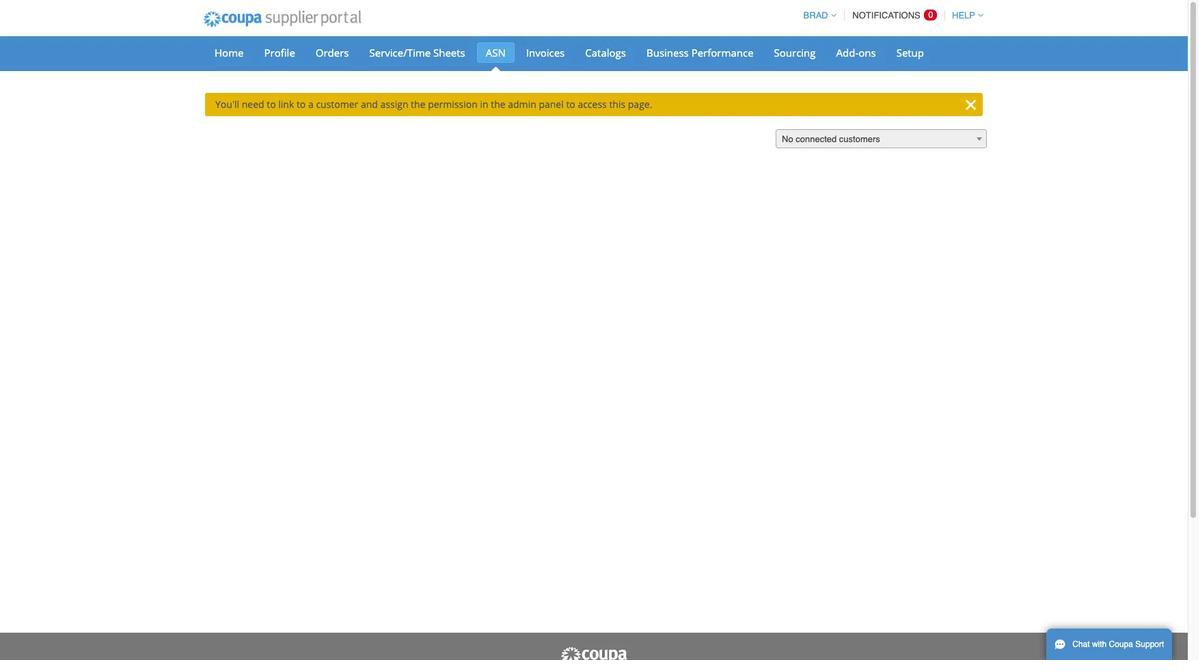 Task type: vqa. For each thing, say whether or not it's contained in the screenshot.
5th Payment from the top
no



Task type: describe. For each thing, give the bounding box(es) containing it.
setup link
[[888, 42, 933, 63]]

add-ons
[[836, 46, 876, 59]]

1 to from the left
[[267, 98, 276, 111]]

orders
[[316, 46, 349, 59]]

customer
[[316, 98, 358, 111]]

coupa
[[1109, 640, 1133, 649]]

profile link
[[255, 42, 304, 63]]

home
[[215, 46, 244, 59]]

business performance
[[646, 46, 753, 59]]

3 to from the left
[[566, 98, 575, 111]]

2 to from the left
[[297, 98, 306, 111]]

sourcing link
[[765, 42, 825, 63]]

ons
[[859, 46, 876, 59]]

link
[[278, 98, 294, 111]]

you'll need to link to a customer and assign the permission in the admin panel to access this page.
[[215, 98, 652, 111]]

service/time sheets link
[[361, 42, 474, 63]]

and
[[361, 98, 378, 111]]

setup
[[896, 46, 924, 59]]

add-ons link
[[827, 42, 885, 63]]

assign
[[380, 98, 408, 111]]

business
[[646, 46, 689, 59]]

orders link
[[307, 42, 358, 63]]

notifications 0
[[852, 10, 933, 21]]

notifications
[[852, 10, 920, 21]]

profile
[[264, 46, 295, 59]]

help link
[[946, 10, 983, 21]]

sheets
[[433, 46, 465, 59]]

home link
[[206, 42, 253, 63]]

with
[[1092, 640, 1107, 649]]

invoices
[[526, 46, 565, 59]]

sourcing
[[774, 46, 816, 59]]

no connected customers
[[782, 134, 880, 144]]

performance
[[691, 46, 753, 59]]

chat with coupa support button
[[1046, 629, 1172, 660]]



Task type: locate. For each thing, give the bounding box(es) containing it.
the right the in
[[491, 98, 505, 111]]

you'll
[[215, 98, 239, 111]]

2 horizontal spatial to
[[566, 98, 575, 111]]

0 vertical spatial coupa supplier portal image
[[194, 2, 370, 36]]

access
[[578, 98, 607, 111]]

navigation
[[797, 2, 983, 29]]

to left a on the top of page
[[297, 98, 306, 111]]

the right assign
[[411, 98, 425, 111]]

1 horizontal spatial the
[[491, 98, 505, 111]]

chat
[[1072, 640, 1090, 649]]

to right panel
[[566, 98, 575, 111]]

connected
[[796, 134, 837, 144]]

1 horizontal spatial to
[[297, 98, 306, 111]]

catalogs link
[[576, 42, 635, 63]]

the
[[411, 98, 425, 111], [491, 98, 505, 111]]

admin
[[508, 98, 536, 111]]

2 the from the left
[[491, 98, 505, 111]]

brad
[[803, 10, 828, 21]]

1 the from the left
[[411, 98, 425, 111]]

No connected customers text field
[[776, 130, 986, 149]]

to
[[267, 98, 276, 111], [297, 98, 306, 111], [566, 98, 575, 111]]

permission
[[428, 98, 478, 111]]

brad link
[[797, 10, 836, 21]]

invoices link
[[517, 42, 574, 63]]

1 vertical spatial coupa supplier portal image
[[560, 646, 628, 660]]

No connected customers field
[[776, 129, 987, 149]]

support
[[1135, 640, 1164, 649]]

this
[[609, 98, 625, 111]]

catalogs
[[585, 46, 626, 59]]

navigation containing notifications 0
[[797, 2, 983, 29]]

page.
[[628, 98, 652, 111]]

0 horizontal spatial coupa supplier portal image
[[194, 2, 370, 36]]

0 horizontal spatial to
[[267, 98, 276, 111]]

need
[[242, 98, 264, 111]]

business performance link
[[638, 42, 762, 63]]

asn
[[486, 46, 506, 59]]

chat with coupa support
[[1072, 640, 1164, 649]]

no
[[782, 134, 793, 144]]

0 horizontal spatial the
[[411, 98, 425, 111]]

add-
[[836, 46, 859, 59]]

1 horizontal spatial coupa supplier portal image
[[560, 646, 628, 660]]

panel
[[539, 98, 564, 111]]

coupa supplier portal image
[[194, 2, 370, 36], [560, 646, 628, 660]]

to left link
[[267, 98, 276, 111]]

asn link
[[477, 42, 514, 63]]

help
[[952, 10, 975, 21]]

service/time sheets
[[369, 46, 465, 59]]

a
[[308, 98, 314, 111]]

in
[[480, 98, 488, 111]]

service/time
[[369, 46, 431, 59]]

0
[[928, 10, 933, 20]]

customers
[[839, 134, 880, 144]]



